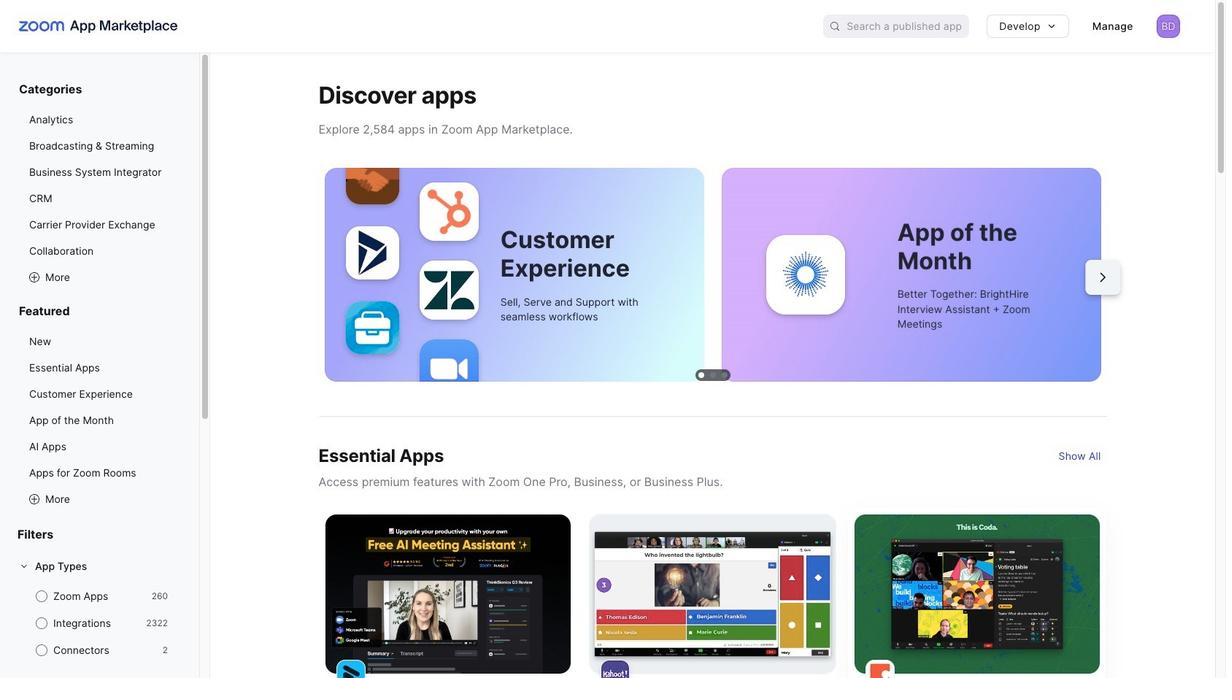 Task type: vqa. For each thing, say whether or not it's contained in the screenshot.
Learn more about user role image
no



Task type: describe. For each thing, give the bounding box(es) containing it.
search a published app element
[[824, 15, 970, 38]]

Search text field
[[847, 16, 970, 37]]



Task type: locate. For each thing, give the bounding box(es) containing it.
current user is barb dwyer element
[[1157, 15, 1180, 38]]

banner
[[0, 0, 1215, 53]]



